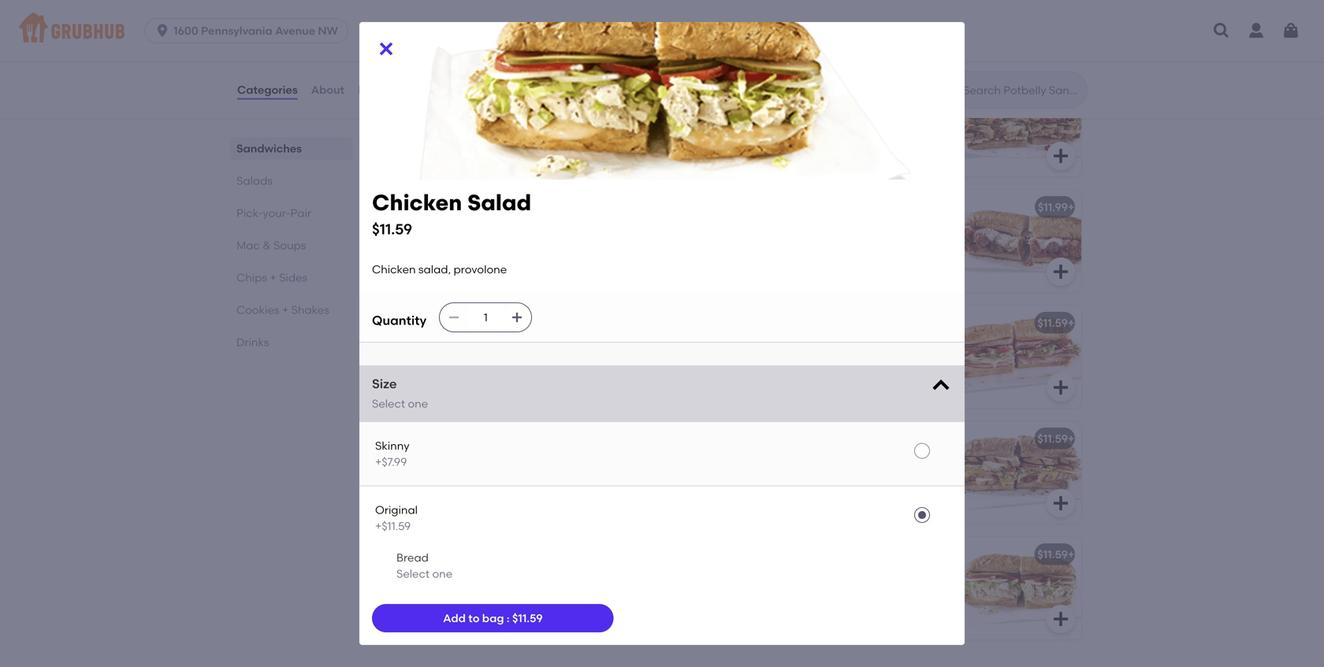 Task type: locate. For each thing, give the bounding box(es) containing it.
0 vertical spatial all-
[[751, 107, 768, 121]]

bread select one
[[397, 552, 453, 581]]

provolone
[[454, 263, 507, 276], [493, 455, 546, 468]]

about button
[[310, 61, 345, 118]]

smoked
[[461, 223, 504, 236], [793, 339, 835, 352]]

hand-
[[397, 339, 432, 352]]

select
[[372, 398, 405, 411], [397, 568, 430, 581]]

angus inside angus roast beef, crumbled blue cheese, provolone, horseradish aioli
[[397, 0, 431, 5]]

svg image
[[1213, 21, 1231, 40], [1282, 21, 1301, 40], [155, 23, 170, 39], [377, 39, 396, 58], [698, 147, 717, 166], [448, 312, 461, 324], [511, 312, 524, 324], [930, 375, 952, 397]]

one for size
[[408, 398, 428, 411]]

2 vertical spatial $11.59 +
[[1038, 548, 1075, 562]]

turkey
[[465, 339, 498, 352]]

available) down avocado,
[[790, 23, 843, 37]]

crumbled
[[493, 0, 545, 5], [397, 123, 449, 137]]

1 vertical spatial available)
[[397, 171, 450, 185]]

sliced for turkey
[[432, 339, 463, 352]]

swiss right the tuna
[[541, 571, 568, 584]]

bacon,
[[506, 223, 544, 236]]

1 vertical spatial beef,
[[464, 455, 490, 468]]

$11.59 + for 'smoked ham' image
[[1038, 317, 1075, 330]]

+$7.99
[[375, 456, 407, 469]]

all-natural grilled chicken, feta, artichoke hearts, roasted red peppers, cucumbers, and our signature hot pepper hummus
[[751, 107, 917, 169]]

1600
[[174, 24, 198, 37]]

svg image for grilled chicken image
[[1052, 494, 1071, 513]]

sliced down breast
[[432, 339, 463, 352]]

0 vertical spatial select
[[372, 398, 405, 411]]

drinks
[[237, 336, 269, 349]]

1 horizontal spatial salad
[[467, 190, 531, 216]]

roast down beef
[[434, 455, 461, 468]]

aioli
[[565, 7, 587, 21]]

marinara
[[397, 139, 447, 153]]

2 roast from the top
[[434, 455, 461, 468]]

grilled inside all-natural grilled chicken, feta, artichoke hearts, roasted red peppers, cucumbers, and our signature hot pepper hummus
[[810, 107, 843, 121]]

1 horizontal spatial sliced
[[473, 239, 504, 252]]

cookies + shakes
[[237, 304, 329, 317]]

swiss right breast,
[[541, 339, 568, 352]]

1 vertical spatial salad,
[[506, 571, 539, 584]]

1 horizontal spatial (where
[[751, 23, 787, 37]]

grilled chicken image
[[963, 422, 1082, 524]]

avenue
[[275, 24, 315, 37]]

mama's meatball image
[[963, 190, 1082, 293]]

mediterranean image
[[963, 74, 1082, 177]]

breast
[[435, 317, 470, 330]]

0 vertical spatial grilled
[[810, 107, 843, 121]]

0 horizontal spatial one
[[408, 398, 428, 411]]

0 vertical spatial beef,
[[464, 0, 490, 5]]

1 vertical spatial $11.99 +
[[1038, 201, 1075, 214]]

1 horizontal spatial available)
[[790, 23, 843, 37]]

+$11.59
[[375, 520, 411, 533]]

0 vertical spatial (where
[[751, 23, 787, 37]]

1 vertical spatial select
[[397, 568, 430, 581]]

$11.59 + for grilled chicken image
[[1038, 432, 1075, 446]]

0 vertical spatial smoked
[[461, 223, 504, 236]]

1 horizontal spatial $11.99 +
[[1038, 201, 1075, 214]]

provolone, down smothered
[[488, 139, 544, 153]]

2 chicken from the top
[[372, 263, 416, 276]]

chicken salad $11.59
[[372, 190, 531, 238]]

peppers,
[[751, 139, 798, 153]]

0 vertical spatial angus
[[397, 0, 431, 5]]

world
[[479, 107, 509, 121]]

available)
[[790, 23, 843, 37], [397, 171, 450, 185]]

sliced left "avocado" in the left of the page
[[473, 239, 504, 252]]

0 vertical spatial chicken,
[[846, 107, 890, 121]]

0 vertical spatial one
[[408, 398, 428, 411]]

angus
[[397, 0, 431, 5], [397, 455, 431, 468]]

one inside bread select one
[[432, 568, 453, 581]]

(where inside pepperoni, old-world capicola, crumbled meatball, smothered in marinara sauce, provolone, italian seasoning, mushrooms (where available)
[[523, 155, 559, 169]]

1 chicken, from the top
[[846, 107, 890, 121]]

0 vertical spatial available)
[[790, 23, 843, 37]]

roast for crumbled
[[434, 0, 461, 5]]

seasoning,
[[397, 155, 455, 169]]

salad for tuna
[[427, 548, 458, 562]]

chicken salad image
[[963, 538, 1082, 640]]

provolone, down avocado,
[[801, 7, 857, 21]]

1 vertical spatial (where
[[523, 155, 559, 169]]

2 natural from the top
[[768, 455, 807, 468]]

provolone, inside fresh-sliced avocado, swiss, cheddar, provolone, mushrooms (where available)
[[801, 7, 857, 21]]

smoked inside applewood smoked bacon, lettuce, tomato, fresh-sliced avocado
[[461, 223, 504, 236]]

1 horizontal spatial one
[[432, 568, 453, 581]]

chicken for salad
[[372, 190, 462, 216]]

0 vertical spatial chicken
[[372, 190, 462, 216]]

select inside bread select one
[[397, 568, 430, 581]]

smothered
[[506, 123, 564, 137]]

chicken for salad,
[[372, 263, 416, 276]]

0 vertical spatial sliced
[[784, 0, 815, 5]]

1 beef, from the top
[[464, 0, 490, 5]]

beef, inside angus roast beef, crumbled blue cheese, provolone, horseradish aioli
[[464, 0, 490, 5]]

1 vertical spatial mushrooms
[[457, 155, 520, 169]]

crumbled up the marinara
[[397, 123, 449, 137]]

original
[[375, 504, 418, 517]]

(where down cheddar,
[[751, 23, 787, 37]]

sides
[[279, 271, 307, 285]]

available) inside fresh-sliced avocado, swiss, cheddar, provolone, mushrooms (where available)
[[790, 23, 843, 37]]

angus down roast
[[397, 455, 431, 468]]

chicken inside chicken salad $11.59
[[372, 190, 462, 216]]

1 all- from the top
[[751, 107, 768, 121]]

angus up cheese,
[[397, 0, 431, 5]]

1 vertical spatial natural
[[768, 455, 807, 468]]

sliced up cheddar,
[[784, 0, 815, 5]]

one
[[408, 398, 428, 411], [432, 568, 453, 581]]

pair
[[291, 207, 311, 220]]

hand-sliced turkey breast, swiss
[[397, 339, 568, 352]]

0 vertical spatial roast
[[434, 0, 461, 5]]

natural for all-natural grilled chicken, cheddar
[[768, 455, 807, 468]]

0 horizontal spatial sliced
[[432, 339, 463, 352]]

1 horizontal spatial smoked
[[793, 339, 835, 352]]

0 vertical spatial mushrooms
[[860, 7, 923, 21]]

0 horizontal spatial (where
[[523, 155, 559, 169]]

$11.59 +
[[1038, 317, 1075, 330], [1038, 432, 1075, 446], [1038, 548, 1075, 562]]

1 vertical spatial angus
[[397, 455, 431, 468]]

veggie melt image
[[963, 0, 1082, 61]]

your-
[[263, 207, 291, 220]]

size
[[372, 377, 397, 392]]

sliced inside fresh-sliced avocado, swiss, cheddar, provolone, mushrooms (where available)
[[784, 0, 815, 5]]

0 horizontal spatial crumbled
[[397, 123, 449, 137]]

1 vertical spatial $11.59 +
[[1038, 432, 1075, 446]]

applewood
[[397, 223, 459, 236]]

1 horizontal spatial mushrooms
[[860, 7, 923, 21]]

1 vertical spatial salad
[[427, 548, 458, 562]]

roast beef
[[397, 432, 456, 446]]

1 chicken from the top
[[372, 190, 462, 216]]

swiss right ham,
[[868, 339, 895, 352]]

+
[[715, 85, 722, 98], [1068, 85, 1075, 98], [1068, 201, 1075, 214], [270, 271, 276, 285], [282, 304, 289, 317], [1068, 317, 1075, 330], [1068, 432, 1075, 446], [1068, 548, 1075, 562]]

0 horizontal spatial $11.99 +
[[685, 85, 722, 98]]

roast up cheese,
[[434, 0, 461, 5]]

1 vertical spatial smoked
[[793, 339, 835, 352]]

2 grilled from the top
[[810, 455, 843, 468]]

1 horizontal spatial $11.99
[[1038, 201, 1068, 214]]

categories button
[[237, 61, 299, 118]]

cucumbers,
[[800, 139, 863, 153]]

1 vertical spatial chicken,
[[846, 455, 890, 468]]

1 roast from the top
[[434, 0, 461, 5]]

select inside size select one
[[372, 398, 405, 411]]

roast
[[434, 0, 461, 5], [434, 455, 461, 468]]

available) inside pepperoni, old-world capicola, crumbled meatball, smothered in marinara sauce, provolone, italian seasoning, mushrooms (where available)
[[397, 171, 450, 185]]

mushrooms inside pepperoni, old-world capicola, crumbled meatball, smothered in marinara sauce, provolone, italian seasoning, mushrooms (where available)
[[457, 155, 520, 169]]

crumbled up horseradish
[[493, 0, 545, 5]]

chicken, inside all-natural grilled chicken, feta, artichoke hearts, roasted red peppers, cucumbers, and our signature hot pepper hummus
[[846, 107, 890, 121]]

blta
[[397, 201, 424, 214]]

0 vertical spatial $11.99 +
[[685, 85, 722, 98]]

smoked up fresh-
[[461, 223, 504, 236]]

angus roast beef, crumbled blue cheese, provolone, horseradish aioli button
[[388, 0, 728, 61]]

cheddar
[[893, 455, 938, 468]]

1 horizontal spatial salad,
[[506, 571, 539, 584]]

$11.59 inside chicken salad $11.59
[[372, 221, 412, 238]]

1 vertical spatial crumbled
[[397, 123, 449, 137]]

tuna salad image
[[610, 538, 728, 640]]

1 grilled from the top
[[810, 107, 843, 121]]

0 vertical spatial crumbled
[[493, 0, 545, 5]]

all-
[[751, 107, 768, 121], [751, 455, 768, 468]]

hot
[[804, 155, 821, 169]]

chicken up applewood
[[372, 190, 462, 216]]

one down tuna salad
[[432, 568, 453, 581]]

provolone, right cheese,
[[441, 7, 497, 21]]

avocado
[[507, 239, 555, 252]]

chicken, up roasted
[[846, 107, 890, 121]]

pick-
[[237, 207, 263, 220]]

1 horizontal spatial crumbled
[[493, 0, 545, 5]]

0 vertical spatial salad,
[[419, 263, 451, 276]]

beef, for provolone
[[464, 455, 490, 468]]

$11.59
[[372, 221, 412, 238], [1038, 317, 1068, 330], [1038, 432, 1068, 446], [1038, 548, 1068, 562], [512, 612, 543, 625]]

select down the bread
[[397, 568, 430, 581]]

chicken
[[372, 190, 462, 216], [372, 263, 416, 276]]

2 vertical spatial sliced
[[432, 339, 463, 352]]

one inside size select one
[[408, 398, 428, 411]]

1 vertical spatial all-
[[751, 455, 768, 468]]

crumbled inside pepperoni, old-world capicola, crumbled meatball, smothered in marinara sauce, provolone, italian seasoning, mushrooms (where available)
[[397, 123, 449, 137]]

blue
[[547, 0, 570, 5]]

salad up the albacore
[[427, 548, 458, 562]]

natural inside all-natural grilled chicken, feta, artichoke hearts, roasted red peppers, cucumbers, and our signature hot pepper hummus
[[768, 107, 807, 121]]

tomato,
[[397, 239, 440, 252]]

swiss for hand-sliced turkey breast, swiss
[[541, 339, 568, 352]]

select for size
[[372, 398, 405, 411]]

salad up applewood smoked bacon, lettuce, tomato, fresh-sliced avocado
[[467, 190, 531, 216]]

smoked left ham,
[[793, 339, 835, 352]]

bag
[[482, 612, 504, 625]]

1 vertical spatial one
[[432, 568, 453, 581]]

pepperoni, old-world capicola, crumbled meatball, smothered in marinara sauce, provolone, italian seasoning, mushrooms (where available)
[[397, 107, 580, 185]]

1600 pennsylvania avenue nw
[[174, 24, 338, 37]]

1 $11.59 + from the top
[[1038, 317, 1075, 330]]

chicken, left cheddar
[[846, 455, 890, 468]]

salad, right the tuna
[[506, 571, 539, 584]]

select down size
[[372, 398, 405, 411]]

crumbled inside angus roast beef, crumbled blue cheese, provolone, horseradish aioli
[[493, 0, 545, 5]]

fresh-
[[751, 0, 784, 5]]

0 horizontal spatial salad
[[427, 548, 458, 562]]

salad inside chicken salad $11.59
[[467, 190, 531, 216]]

hearts,
[[804, 123, 841, 137]]

1 natural from the top
[[768, 107, 807, 121]]

feta,
[[893, 107, 917, 121]]

chicken down tomato,
[[372, 263, 416, 276]]

lettuce,
[[546, 223, 587, 236]]

capicola,
[[511, 107, 561, 121]]

available) down seasoning,
[[397, 171, 450, 185]]

skinny
[[375, 440, 410, 453]]

2 horizontal spatial sliced
[[784, 0, 815, 5]]

one up roast
[[408, 398, 428, 411]]

steakhouse beef image
[[610, 0, 728, 61]]

1 vertical spatial grilled
[[810, 455, 843, 468]]

0 horizontal spatial mushrooms
[[457, 155, 520, 169]]

smoked for hickory
[[793, 339, 835, 352]]

1 vertical spatial chicken
[[372, 263, 416, 276]]

mushrooms down sauce,
[[457, 155, 520, 169]]

roast inside angus roast beef, crumbled blue cheese, provolone, horseradish aioli
[[434, 0, 461, 5]]

grilled
[[810, 107, 843, 121], [810, 455, 843, 468]]

0 vertical spatial natural
[[768, 107, 807, 121]]

salad for chicken
[[467, 190, 531, 216]]

1 angus from the top
[[397, 0, 431, 5]]

turkey breast image
[[610, 306, 728, 408]]

2 chicken, from the top
[[846, 455, 890, 468]]

all- inside all-natural grilled chicken, feta, artichoke hearts, roasted red peppers, cucumbers, and our signature hot pepper hummus
[[751, 107, 768, 121]]

roast beef image
[[610, 422, 728, 524]]

about
[[311, 83, 345, 96]]

1 vertical spatial roast
[[434, 455, 461, 468]]

Search Potbelly Sandwich Works search field
[[962, 83, 1082, 98]]

(where down italian
[[523, 155, 559, 169]]

0 horizontal spatial smoked
[[461, 223, 504, 236]]

tuna salad
[[397, 548, 458, 562]]

0 vertical spatial $11.59 +
[[1038, 317, 1075, 330]]

0 vertical spatial $11.99
[[685, 85, 715, 98]]

salad,
[[419, 263, 451, 276], [506, 571, 539, 584]]

2 $11.59 + from the top
[[1038, 432, 1075, 446]]

mushrooms
[[860, 7, 923, 21], [457, 155, 520, 169]]

sliced for avocado,
[[784, 0, 815, 5]]

svg image
[[698, 31, 717, 50], [1052, 147, 1071, 166], [1052, 263, 1071, 282], [1052, 378, 1071, 397], [1052, 494, 1071, 513], [1052, 610, 1071, 629]]

chips + sides
[[237, 271, 307, 285]]

2 all- from the top
[[751, 455, 768, 468]]

original +$11.59
[[375, 504, 418, 533]]

sliced
[[784, 0, 815, 5], [473, 239, 504, 252], [432, 339, 463, 352]]

salad, down tomato,
[[419, 263, 451, 276]]

mushrooms inside fresh-sliced avocado, swiss, cheddar, provolone, mushrooms (where available)
[[860, 7, 923, 21]]

hickory smoked ham, swiss
[[751, 339, 895, 352]]

1 vertical spatial sliced
[[473, 239, 504, 252]]

svg image inside 1600 pennsylvania avenue nw 'button'
[[155, 23, 170, 39]]

0 vertical spatial salad
[[467, 190, 531, 216]]

2 beef, from the top
[[464, 455, 490, 468]]

to
[[468, 612, 480, 625]]

mushrooms down swiss,
[[860, 7, 923, 21]]

0 horizontal spatial available)
[[397, 171, 450, 185]]

svg image for 'smoked ham' image
[[1052, 378, 1071, 397]]

ham,
[[838, 339, 865, 352]]

2 angus from the top
[[397, 455, 431, 468]]



Task type: describe. For each thing, give the bounding box(es) containing it.
soups
[[274, 239, 306, 252]]

one for bread
[[432, 568, 453, 581]]

pepperoni,
[[397, 107, 455, 121]]

tuna
[[397, 548, 424, 562]]

sandwiches
[[237, 142, 302, 155]]

roast
[[397, 432, 429, 446]]

Input item quantity number field
[[468, 304, 503, 332]]

turkey breast
[[397, 317, 470, 330]]

angus for angus roast beef, crumbled blue cheese, provolone, horseradish aioli
[[397, 0, 431, 5]]

sliced inside applewood smoked bacon, lettuce, tomato, fresh-sliced avocado
[[473, 239, 504, 252]]

sauce,
[[450, 139, 485, 153]]

100%
[[397, 571, 425, 584]]

swiss,
[[871, 0, 901, 5]]

swiss for 100% albacore tuna salad, swiss
[[541, 571, 568, 584]]

skinny +$7.99
[[375, 440, 410, 469]]

our
[[890, 139, 908, 153]]

0 horizontal spatial $11.99
[[685, 85, 715, 98]]

provolone, inside pepperoni, old-world capicola, crumbled meatball, smothered in marinara sauce, provolone, italian seasoning, mushrooms (where available)
[[488, 139, 544, 153]]

hummus
[[866, 155, 912, 169]]

:
[[507, 612, 510, 625]]

roast for provolone
[[434, 455, 461, 468]]

1 vertical spatial provolone
[[493, 455, 546, 468]]

pepper
[[824, 155, 863, 169]]

provolone, inside angus roast beef, crumbled blue cheese, provolone, horseradish aioli
[[441, 7, 497, 21]]

reviews button
[[357, 61, 403, 118]]

smoked ham image
[[963, 306, 1082, 408]]

angus for angus roast beef, provolone
[[397, 455, 431, 468]]

beef
[[431, 432, 456, 446]]

fresh-sliced avocado, swiss, cheddar, provolone, mushrooms (where available) button
[[741, 0, 1082, 61]]

all- for all-natural grilled chicken, cheddar
[[751, 455, 768, 468]]

fresh-sliced avocado, swiss, cheddar, provolone, mushrooms (where available)
[[751, 0, 923, 37]]

1 vertical spatial $11.99
[[1038, 201, 1068, 214]]

turkey
[[397, 317, 432, 330]]

angus roast beef, provolone
[[397, 455, 546, 468]]

cookies
[[237, 304, 279, 317]]

svg image for steakhouse beef image at the top of the page
[[698, 31, 717, 50]]

mediterranean
[[751, 85, 831, 98]]

add to bag : $11.59
[[443, 612, 543, 625]]

angus roast beef, crumbled blue cheese, provolone, horseradish aioli
[[397, 0, 587, 21]]

select for bread
[[397, 568, 430, 581]]

all- for all-natural grilled chicken, feta, artichoke hearts, roasted red peppers, cucumbers, and our signature hot pepper hummus
[[751, 107, 768, 121]]

hickory
[[751, 339, 791, 352]]

svg image for mediterranean image
[[1052, 147, 1071, 166]]

red
[[887, 123, 905, 137]]

&
[[263, 239, 271, 252]]

nw
[[318, 24, 338, 37]]

in
[[566, 123, 576, 137]]

$13.29 +
[[1036, 85, 1075, 98]]

horseradish
[[500, 7, 563, 21]]

add
[[443, 612, 466, 625]]

1600 pennsylvania avenue nw button
[[144, 18, 355, 43]]

pizza melt
[[397, 85, 452, 98]]

chicken, for feta,
[[846, 107, 890, 121]]

all-natural grilled chicken, cheddar
[[751, 455, 938, 468]]

meatball,
[[452, 123, 503, 137]]

0 vertical spatial provolone
[[454, 263, 507, 276]]

applewood smoked bacon, lettuce, tomato, fresh-sliced avocado
[[397, 223, 587, 252]]

natural for all-natural grilled chicken, feta, artichoke hearts, roasted red peppers, cucumbers, and our signature hot pepper hummus
[[768, 107, 807, 121]]

pizza melt image
[[610, 74, 728, 177]]

categories
[[237, 83, 298, 96]]

main navigation navigation
[[0, 0, 1324, 61]]

reviews
[[358, 83, 402, 96]]

0 horizontal spatial salad,
[[419, 263, 451, 276]]

tuna
[[479, 571, 504, 584]]

3 $11.59 + from the top
[[1038, 548, 1075, 562]]

fresh-
[[443, 239, 473, 252]]

pizza
[[397, 85, 426, 98]]

signature
[[751, 155, 801, 169]]

mac & soups
[[237, 239, 306, 252]]

shakes
[[291, 304, 329, 317]]

quantity
[[372, 313, 427, 328]]

bread
[[397, 552, 429, 565]]

(where inside fresh-sliced avocado, swiss, cheddar, provolone, mushrooms (where available)
[[751, 23, 787, 37]]

melt
[[428, 85, 452, 98]]

chips
[[237, 271, 267, 285]]

smoked for applewood
[[461, 223, 504, 236]]

grilled for feta,
[[810, 107, 843, 121]]

cheese,
[[397, 7, 439, 21]]

pennsylvania
[[201, 24, 273, 37]]

albacore
[[428, 571, 476, 584]]

$13.29
[[1036, 85, 1068, 98]]

size select one
[[372, 377, 428, 411]]

cheddar,
[[751, 7, 798, 21]]

artichoke
[[751, 123, 801, 137]]

salads
[[237, 174, 273, 188]]

old-
[[458, 107, 479, 121]]

chicken, for cheddar
[[846, 455, 890, 468]]

beef, for crumbled
[[464, 0, 490, 5]]

100% albacore tuna salad, swiss
[[397, 571, 568, 584]]

mac
[[237, 239, 260, 252]]

and
[[866, 139, 887, 153]]

italian
[[547, 139, 580, 153]]

chicken salad, provolone
[[372, 263, 507, 276]]

grilled for cheddar
[[810, 455, 843, 468]]



Task type: vqa. For each thing, say whether or not it's contained in the screenshot.
tea on the left of the page
no



